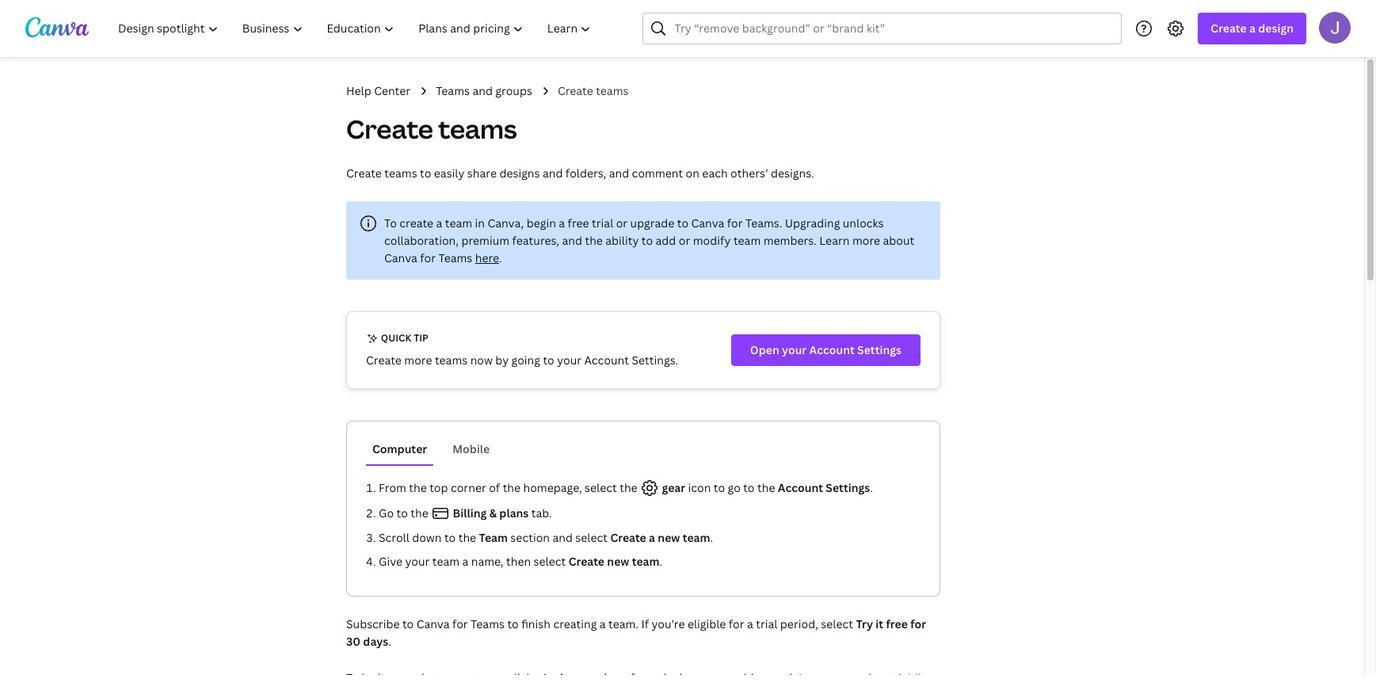 Task type: vqa. For each thing, say whether or not it's contained in the screenshot.
Canva to the bottom
yes



Task type: locate. For each thing, give the bounding box(es) containing it.
2 horizontal spatial your
[[782, 342, 807, 358]]

1 vertical spatial free
[[887, 617, 908, 632]]

name,
[[471, 554, 504, 569]]

team left the in
[[445, 216, 473, 231]]

select left try
[[821, 617, 854, 632]]

open your account settings link
[[732, 335, 921, 366]]

new down gear
[[658, 530, 680, 545]]

more down tip
[[405, 353, 432, 368]]

.
[[499, 251, 502, 266], [871, 480, 874, 495], [711, 530, 714, 545], [660, 554, 663, 569], [389, 634, 391, 649]]

1 horizontal spatial more
[[853, 233, 881, 248]]

1 horizontal spatial create teams
[[558, 83, 629, 98]]

help
[[346, 83, 372, 98]]

1 vertical spatial trial
[[756, 617, 778, 632]]

canva up modify
[[692, 216, 725, 231]]

to
[[420, 166, 432, 181], [678, 216, 689, 231], [642, 233, 653, 248], [543, 353, 555, 368], [714, 480, 725, 495], [744, 480, 755, 495], [397, 506, 408, 521], [445, 530, 456, 545], [403, 617, 414, 632], [508, 617, 519, 632]]

easily
[[434, 166, 465, 181]]

team
[[445, 216, 473, 231], [734, 233, 761, 248], [683, 530, 711, 545], [433, 554, 460, 569], [632, 554, 660, 569]]

the left gear
[[620, 480, 638, 495]]

folders,
[[566, 166, 607, 181]]

account right go
[[778, 480, 824, 495]]

center
[[374, 83, 411, 98]]

and
[[473, 83, 493, 98], [543, 166, 563, 181], [609, 166, 630, 181], [562, 233, 583, 248], [553, 530, 573, 545]]

0 horizontal spatial new
[[607, 554, 630, 569]]

canva
[[692, 216, 725, 231], [384, 251, 418, 266], [417, 617, 450, 632]]

teams
[[596, 83, 629, 98], [439, 112, 517, 146], [385, 166, 417, 181], [435, 353, 468, 368]]

unlocks
[[843, 216, 884, 231]]

create
[[400, 216, 434, 231]]

0 vertical spatial settings
[[858, 342, 902, 358]]

select
[[585, 480, 617, 495], [576, 530, 608, 545], [534, 554, 566, 569], [821, 617, 854, 632]]

and right section
[[553, 530, 573, 545]]

0 vertical spatial free
[[568, 216, 589, 231]]

0 vertical spatial trial
[[592, 216, 614, 231]]

2 vertical spatial teams
[[471, 617, 505, 632]]

top level navigation element
[[108, 13, 605, 44]]

more
[[853, 233, 881, 248], [405, 353, 432, 368]]

for right it
[[911, 617, 927, 632]]

and inside to create a team in canva, begin a free trial or upgrade to canva for teams. upgrading unlocks collaboration, premium features, and the ability to add or modify team members. learn more about canva for teams
[[562, 233, 583, 248]]

new
[[658, 530, 680, 545], [607, 554, 630, 569]]

team up "if"
[[632, 554, 660, 569]]

0 horizontal spatial your
[[405, 554, 430, 569]]

members.
[[764, 233, 817, 248]]

scroll
[[379, 530, 410, 545]]

2 vertical spatial canva
[[417, 617, 450, 632]]

upgrade
[[631, 216, 675, 231]]

more inside to create a team in canva, begin a free trial or upgrade to canva for teams. upgrading unlocks collaboration, premium features, and the ability to add or modify team members. learn more about canva for teams
[[853, 233, 881, 248]]

canva right "subscribe"
[[417, 617, 450, 632]]

create teams to easily share designs and folders, and comment on each others' designs.
[[346, 166, 815, 181]]

canva down collaboration,
[[384, 251, 418, 266]]

0 vertical spatial more
[[853, 233, 881, 248]]

trial
[[592, 216, 614, 231], [756, 617, 778, 632]]

the up the down
[[411, 506, 429, 521]]

icon
[[688, 480, 711, 495]]

or
[[616, 216, 628, 231], [679, 233, 691, 248]]

1 horizontal spatial free
[[887, 617, 908, 632]]

create teams
[[558, 83, 629, 98], [346, 112, 517, 146]]

groups
[[496, 83, 533, 98]]

0 horizontal spatial trial
[[592, 216, 614, 231]]

teams left 'here' on the left top of the page
[[439, 251, 473, 266]]

help center
[[346, 83, 411, 98]]

here .
[[475, 251, 502, 266]]

1 vertical spatial more
[[405, 353, 432, 368]]

and right "folders,"
[[609, 166, 630, 181]]

teams and groups
[[436, 83, 533, 98]]

learn
[[820, 233, 850, 248]]

from
[[379, 480, 407, 495]]

teams left finish
[[471, 617, 505, 632]]

create
[[1212, 21, 1248, 36], [558, 83, 594, 98], [346, 112, 433, 146], [346, 166, 382, 181], [366, 353, 402, 368], [611, 530, 647, 545], [569, 554, 605, 569]]

1 horizontal spatial your
[[557, 353, 582, 368]]

to
[[384, 216, 397, 231]]

new up team.
[[607, 554, 630, 569]]

corner
[[451, 480, 487, 495]]

0 horizontal spatial or
[[616, 216, 628, 231]]

top
[[430, 480, 448, 495]]

the down billing
[[459, 530, 477, 545]]

gear icon to go to the account settings .
[[662, 480, 874, 495]]

1 horizontal spatial new
[[658, 530, 680, 545]]

the left 'ability'
[[585, 233, 603, 248]]

designs.
[[771, 166, 815, 181]]

mobile button
[[447, 434, 496, 465]]

trial up 'ability'
[[592, 216, 614, 231]]

you're
[[652, 617, 685, 632]]

for right eligible
[[729, 617, 745, 632]]

1 horizontal spatial trial
[[756, 617, 778, 632]]

0 horizontal spatial free
[[568, 216, 589, 231]]

the right go
[[758, 480, 776, 495]]

1 vertical spatial or
[[679, 233, 691, 248]]

0 vertical spatial new
[[658, 530, 680, 545]]

your right going
[[557, 353, 582, 368]]

more down unlocks
[[853, 233, 881, 248]]

teams
[[436, 83, 470, 98], [439, 251, 473, 266], [471, 617, 505, 632]]

your right open
[[782, 342, 807, 358]]

jacob simon image
[[1320, 11, 1352, 43]]

for
[[728, 216, 743, 231], [420, 251, 436, 266], [453, 617, 468, 632], [729, 617, 745, 632], [911, 617, 927, 632]]

here link
[[475, 251, 499, 266]]

account right open
[[810, 342, 855, 358]]

ability
[[606, 233, 639, 248]]

free
[[568, 216, 589, 231], [887, 617, 908, 632]]

select right section
[[576, 530, 608, 545]]

team.
[[609, 617, 639, 632]]

billing & plans tab.
[[453, 506, 552, 521]]

teams inside to create a team in canva, begin a free trial or upgrade to canva for teams. upgrading unlocks collaboration, premium features, and the ability to add or modify team members. learn more about canva for teams
[[439, 251, 473, 266]]

trial left period,
[[756, 617, 778, 632]]

try it free for 30 days
[[346, 617, 927, 649]]

or right add
[[679, 233, 691, 248]]

or up 'ability'
[[616, 216, 628, 231]]

each
[[703, 166, 728, 181]]

the right of
[[503, 480, 521, 495]]

settings
[[858, 342, 902, 358], [826, 480, 871, 495]]

others'
[[731, 166, 769, 181]]

1 vertical spatial teams
[[439, 251, 473, 266]]

team down the down
[[433, 554, 460, 569]]

teams right 'center'
[[436, 83, 470, 98]]

a
[[1250, 21, 1256, 36], [436, 216, 443, 231], [559, 216, 565, 231], [649, 530, 656, 545], [463, 554, 469, 569], [600, 617, 606, 632], [748, 617, 754, 632]]

begin
[[527, 216, 556, 231]]

finish
[[522, 617, 551, 632]]

and right designs
[[543, 166, 563, 181]]

it
[[876, 617, 884, 632]]

subscribe to canva for teams to finish creating a team. if you're eligible for a trial period, select
[[346, 617, 856, 632]]

and right features, at the top left
[[562, 233, 583, 248]]

0 vertical spatial create teams
[[558, 83, 629, 98]]

your down the down
[[405, 554, 430, 569]]

1 vertical spatial create teams
[[346, 112, 517, 146]]

free right begin
[[568, 216, 589, 231]]

free right it
[[887, 617, 908, 632]]

the left top
[[409, 480, 427, 495]]

account
[[810, 342, 855, 358], [585, 353, 629, 368], [778, 480, 824, 495]]



Task type: describe. For each thing, give the bounding box(es) containing it.
team
[[479, 530, 508, 545]]

down
[[412, 530, 442, 545]]

of
[[489, 480, 500, 495]]

try
[[856, 617, 874, 632]]

features,
[[513, 233, 560, 248]]

section
[[511, 530, 550, 545]]

go
[[728, 480, 741, 495]]

settings inside open your account settings link
[[858, 342, 902, 358]]

a inside dropdown button
[[1250, 21, 1256, 36]]

from the top corner of the homepage, select the
[[379, 480, 641, 495]]

mobile
[[453, 442, 490, 457]]

computer
[[373, 442, 428, 457]]

add
[[656, 233, 676, 248]]

subscribe
[[346, 617, 400, 632]]

go to the
[[379, 506, 431, 521]]

now
[[471, 353, 493, 368]]

modify
[[693, 233, 731, 248]]

homepage,
[[524, 480, 582, 495]]

team down the icon
[[683, 530, 711, 545]]

eligible
[[688, 617, 726, 632]]

0 vertical spatial canva
[[692, 216, 725, 231]]

your for open your account settings
[[782, 342, 807, 358]]

computer button
[[366, 434, 434, 465]]

teams and groups link
[[436, 82, 533, 100]]

then
[[507, 554, 531, 569]]

0 horizontal spatial more
[[405, 353, 432, 368]]

create a design button
[[1199, 13, 1307, 44]]

premium
[[462, 233, 510, 248]]

to create a team in canva, begin a free trial or upgrade to canva for teams. upgrading unlocks collaboration, premium features, and the ability to add or modify team members. learn more about canva for teams
[[384, 216, 915, 266]]

create teams link
[[558, 82, 629, 100]]

account left settings. at the left of the page
[[585, 353, 629, 368]]

&
[[490, 506, 497, 521]]

for left finish
[[453, 617, 468, 632]]

1 vertical spatial canva
[[384, 251, 418, 266]]

for inside try it free for 30 days
[[911, 617, 927, 632]]

scroll down to the team section and select create a new team .
[[379, 530, 714, 545]]

tab.
[[532, 506, 552, 521]]

free inside try it free for 30 days
[[887, 617, 908, 632]]

for up modify
[[728, 216, 743, 231]]

trial inside to create a team in canva, begin a free trial or upgrade to canva for teams. upgrading unlocks collaboration, premium features, and the ability to add or modify team members. learn more about canva for teams
[[592, 216, 614, 231]]

team down teams.
[[734, 233, 761, 248]]

teams.
[[746, 216, 783, 231]]

in
[[475, 216, 485, 231]]

days
[[363, 634, 389, 649]]

gear
[[662, 480, 686, 495]]

1 vertical spatial new
[[607, 554, 630, 569]]

collaboration,
[[384, 233, 459, 248]]

quick tip
[[379, 331, 429, 345]]

tip
[[414, 331, 429, 345]]

and left groups on the top
[[473, 83, 493, 98]]

the inside to create a team in canva, begin a free trial or upgrade to canva for teams. upgrading unlocks collaboration, premium features, and the ability to add or modify team members. learn more about canva for teams
[[585, 233, 603, 248]]

going
[[512, 353, 541, 368]]

select down scroll down to the team section and select create a new team .
[[534, 554, 566, 569]]

Try "remove background" or "brand kit" search field
[[675, 13, 1112, 44]]

upgrading
[[785, 216, 841, 231]]

create more teams now by going to your account settings.
[[366, 353, 679, 368]]

free inside to create a team in canva, begin a free trial or upgrade to canva for teams. upgrading unlocks collaboration, premium features, and the ability to add or modify team members. learn more about canva for teams
[[568, 216, 589, 231]]

1 horizontal spatial or
[[679, 233, 691, 248]]

create a design
[[1212, 21, 1295, 36]]

help center link
[[346, 82, 411, 100]]

by
[[496, 353, 509, 368]]

open
[[751, 342, 780, 358]]

here
[[475, 251, 499, 266]]

comment
[[632, 166, 683, 181]]

on
[[686, 166, 700, 181]]

settings.
[[632, 353, 679, 368]]

open your account settings
[[751, 342, 902, 358]]

0 vertical spatial teams
[[436, 83, 470, 98]]

go
[[379, 506, 394, 521]]

creating
[[554, 617, 597, 632]]

give
[[379, 554, 403, 569]]

select right 'homepage,'
[[585, 480, 617, 495]]

designs
[[500, 166, 540, 181]]

quick
[[381, 331, 412, 345]]

design
[[1259, 21, 1295, 36]]

create inside dropdown button
[[1212, 21, 1248, 36]]

give your team a name, then select create new team .
[[379, 554, 663, 569]]

about
[[883, 233, 915, 248]]

billing
[[453, 506, 487, 521]]

if
[[642, 617, 649, 632]]

30
[[346, 634, 361, 649]]

for down collaboration,
[[420, 251, 436, 266]]

0 vertical spatial or
[[616, 216, 628, 231]]

plans
[[500, 506, 529, 521]]

1 vertical spatial settings
[[826, 480, 871, 495]]

share
[[468, 166, 497, 181]]

your for give your team a name, then select create new team .
[[405, 554, 430, 569]]

period,
[[781, 617, 819, 632]]

0 horizontal spatial create teams
[[346, 112, 517, 146]]

canva,
[[488, 216, 524, 231]]



